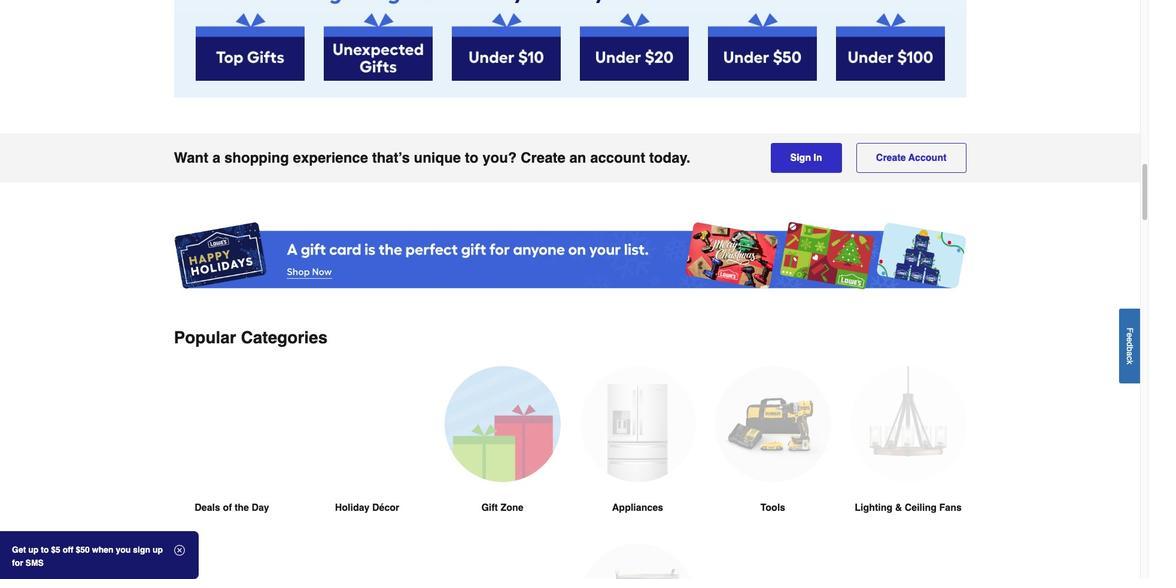 Task type: vqa. For each thing, say whether or not it's contained in the screenshot.
the leftmost a
yes



Task type: describe. For each thing, give the bounding box(es) containing it.
sign
[[133, 545, 150, 555]]

d
[[1126, 342, 1135, 347]]

lighting & ceiling fans link
[[850, 367, 967, 544]]

create account
[[876, 153, 947, 164]]

for
[[12, 559, 23, 568]]

1 up from the left
[[28, 545, 39, 555]]

of
[[223, 503, 232, 514]]

c
[[1126, 356, 1135, 360]]

account
[[590, 150, 645, 167]]

want a shopping experience that's unique to you? create an account today.
[[174, 150, 691, 167]]

a dewalt cordless drill with batteries, a charger and a soft case. image
[[715, 367, 831, 483]]

unique
[[414, 150, 461, 167]]

shopping
[[224, 150, 289, 167]]

you?
[[483, 150, 517, 167]]

2 e from the top
[[1126, 337, 1135, 342]]

create inside button
[[876, 153, 906, 164]]

f e e d b a c k
[[1126, 328, 1135, 365]]

1 horizontal spatial to
[[465, 150, 479, 167]]

lighting
[[855, 503, 893, 514]]

get up to $5 off $50 when you sign up for sms
[[12, 545, 163, 568]]

0 horizontal spatial create
[[521, 150, 566, 167]]

sign in link
[[771, 143, 842, 173]]

tools
[[761, 503, 786, 514]]

f
[[1126, 328, 1135, 333]]

under 10 dollars. image
[[452, 13, 561, 81]]

in
[[814, 153, 822, 164]]

an icon of red and green wrapped gifts. image
[[445, 367, 561, 483]]

a 5-light black metal and wood chandelier. image
[[850, 367, 967, 483]]

categories
[[241, 328, 328, 347]]

k
[[1126, 360, 1135, 365]]

holiday décor
[[335, 503, 399, 514]]

2 up from the left
[[153, 545, 163, 555]]

experience
[[293, 150, 368, 167]]

top gifts. image
[[195, 13, 304, 81]]

sign
[[791, 153, 811, 164]]

ceiling
[[905, 503, 937, 514]]

a stainless french door refrigerator with a bottom freezer and middle storage drawer. image
[[580, 367, 696, 483]]

to inside get up to $5 off $50 when you sign up for sms
[[41, 545, 49, 555]]

when
[[92, 545, 114, 555]]

zone
[[501, 503, 524, 514]]

$50
[[76, 545, 90, 555]]

account
[[909, 153, 947, 164]]

get great gifts for everyone on your list in the gift zone. image
[[174, 0, 967, 13]]

deals of the day
[[195, 503, 269, 514]]

an
[[570, 150, 586, 167]]

create account button
[[857, 143, 967, 173]]

a gray fabric storage basket with a white liner and a taupe, blue and green lumbar pillow. image
[[580, 544, 696, 580]]



Task type: locate. For each thing, give the bounding box(es) containing it.
0 horizontal spatial to
[[41, 545, 49, 555]]

deals
[[195, 503, 220, 514]]

today.
[[649, 150, 691, 167]]

popular categories
[[174, 328, 328, 347]]

unexpected gifts. image
[[324, 13, 433, 81]]

0 vertical spatial to
[[465, 150, 479, 167]]

that's
[[372, 150, 410, 167]]

1 horizontal spatial a
[[1126, 351, 1135, 356]]

0 vertical spatial a
[[212, 150, 220, 167]]

1 vertical spatial to
[[41, 545, 49, 555]]

to left 'you?'
[[465, 150, 479, 167]]

gift zone
[[482, 503, 524, 514]]

to left $5
[[41, 545, 49, 555]]

create account link
[[857, 143, 967, 173]]

1 horizontal spatial create
[[876, 153, 906, 164]]

a up k
[[1126, 351, 1135, 356]]

gift zone link
[[445, 367, 561, 544]]

sign in
[[791, 153, 822, 164]]

day
[[252, 503, 269, 514]]

&
[[895, 503, 902, 514]]

deals of the day link
[[174, 367, 290, 544]]

get
[[12, 545, 26, 555]]

1 horizontal spatial up
[[153, 545, 163, 555]]

sign in button
[[771, 143, 842, 173]]

holiday décor link
[[309, 367, 425, 544]]

under 50 dollars. image
[[708, 13, 817, 81]]

up right sign
[[153, 545, 163, 555]]

up up sms
[[28, 545, 39, 555]]

popular
[[174, 328, 236, 347]]

to
[[465, 150, 479, 167], [41, 545, 49, 555]]

a
[[212, 150, 220, 167], [1126, 351, 1135, 356]]

off
[[63, 545, 73, 555]]

appliances
[[612, 503, 663, 514]]

fans
[[940, 503, 962, 514]]

décor
[[372, 503, 399, 514]]

create left an at the top of page
[[521, 150, 566, 167]]

b
[[1126, 347, 1135, 351]]

appliances link
[[580, 367, 696, 544]]

1 e from the top
[[1126, 333, 1135, 337]]

a right want
[[212, 150, 220, 167]]

create
[[521, 150, 566, 167], [876, 153, 906, 164]]

under 20 dollars. image
[[580, 13, 689, 81]]

e up the b
[[1126, 337, 1135, 342]]

f e e d b a c k button
[[1120, 309, 1140, 384]]

you
[[116, 545, 131, 555]]

$5
[[51, 545, 60, 555]]

e
[[1126, 333, 1135, 337], [1126, 337, 1135, 342]]

e up d
[[1126, 333, 1135, 337]]

a gift card is the perfect gift for anyone on your list. shop now. image
[[174, 219, 967, 295]]

tools link
[[715, 367, 831, 544]]

gift
[[482, 503, 498, 514]]

the
[[235, 503, 249, 514]]

holiday
[[335, 503, 370, 514]]

sms
[[25, 559, 44, 568]]

want
[[174, 150, 209, 167]]

0 horizontal spatial up
[[28, 545, 39, 555]]

0 horizontal spatial a
[[212, 150, 220, 167]]

lighting & ceiling fans
[[855, 503, 962, 514]]

up
[[28, 545, 39, 555], [153, 545, 163, 555]]

1 vertical spatial a
[[1126, 351, 1135, 356]]

under 100 dollars. image
[[836, 13, 945, 81]]

a inside "button"
[[1126, 351, 1135, 356]]

create left account
[[876, 153, 906, 164]]



